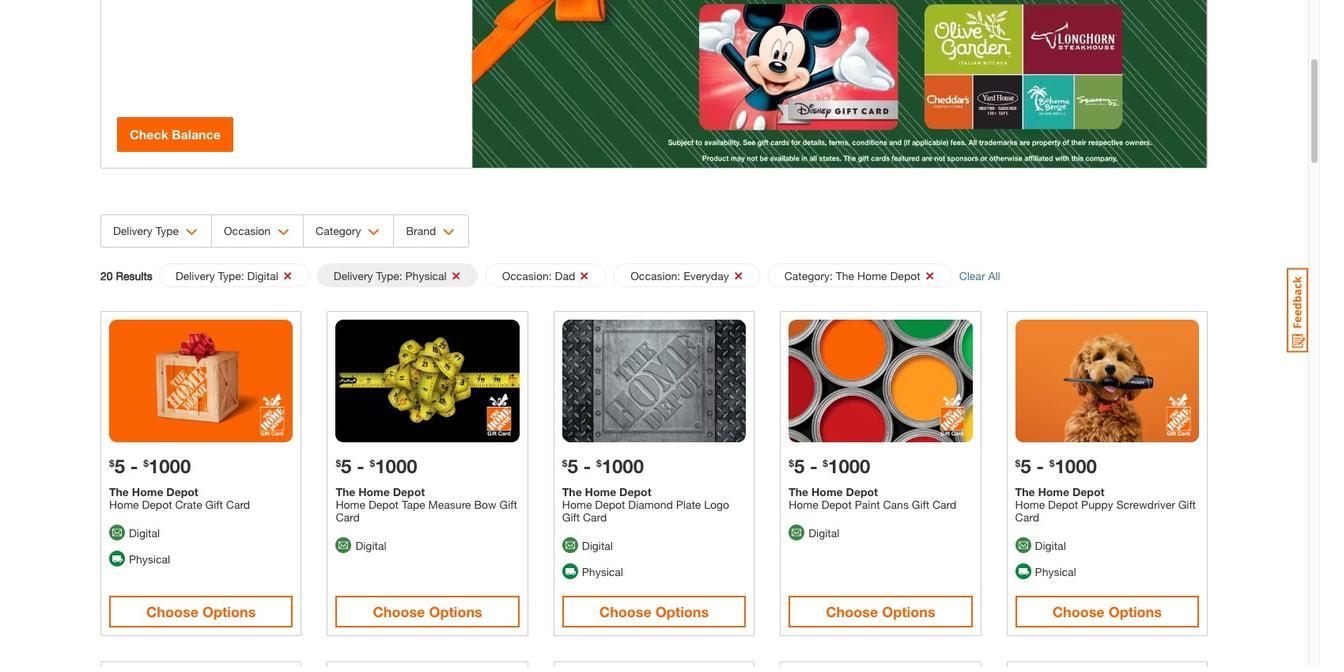 Task type: describe. For each thing, give the bounding box(es) containing it.
crate
[[175, 498, 202, 511]]

options for cans
[[882, 603, 936, 620]]

measure
[[429, 498, 471, 511]]

plate
[[676, 498, 701, 511]]

delivery type: physical button
[[317, 263, 478, 288]]

category: the home depot button
[[768, 263, 952, 288]]

delivery for delivery type: physical
[[334, 269, 373, 282]]

diamond
[[629, 498, 673, 511]]

all
[[989, 269, 1001, 282]]

open arrow image for occasion
[[278, 229, 290, 236]]

- for the home depot home depot puppy screwdriver gift card
[[1037, 455, 1045, 477]]

the for the home depot home depot tape measure bow gift card
[[336, 485, 356, 498]]

open arrow image for delivery type
[[186, 229, 198, 236]]

physical image for gift
[[562, 564, 578, 579]]

feedback link image
[[1287, 267, 1309, 353]]

brand
[[406, 224, 436, 237]]

1000 for puppy
[[1055, 455, 1097, 477]]

paint
[[855, 498, 880, 511]]

occasion: everyday
[[631, 269, 729, 282]]

the home depot home depot paint cans gift card
[[789, 485, 957, 511]]

choose options for diamond
[[600, 603, 709, 620]]

delivery type: digital button
[[159, 263, 309, 288]]

- for the home depot home depot diamond plate logo gift card
[[584, 455, 591, 477]]

choose for crate
[[146, 603, 199, 620]]

card inside the home depot home depot diamond plate logo gift card
[[583, 510, 607, 524]]

balance
[[172, 127, 221, 142]]

everyday
[[684, 269, 729, 282]]

$ 5 - $ 1000 for paint
[[789, 455, 871, 477]]

20
[[100, 269, 113, 282]]

occasion: for occasion: everyday
[[631, 269, 681, 282]]

5 for the home depot home depot crate gift card
[[114, 455, 125, 477]]

type: for physical
[[376, 269, 402, 282]]

digital down the home depot home depot tape measure bow gift card at the bottom of page
[[356, 539, 387, 552]]

occasion: dad
[[502, 269, 575, 282]]

clear
[[960, 269, 986, 282]]

physical image
[[109, 551, 125, 567]]

the for the home depot home depot puppy screwdriver gift card
[[1016, 485, 1035, 498]]

occasion: for occasion: dad
[[502, 269, 552, 282]]

category:
[[785, 269, 833, 282]]

check balance link
[[117, 117, 233, 152]]

choose for paint
[[826, 603, 879, 620]]

5 $ from the left
[[336, 457, 341, 469]]

cans
[[883, 498, 909, 511]]

the home depot home depot puppy screwdriver gift card
[[1016, 485, 1196, 524]]

bow
[[474, 498, 497, 511]]

$ 5 - $ 1000 for puppy
[[1016, 455, 1097, 477]]

brand link
[[394, 215, 469, 247]]

gift inside the home depot home depot diamond plate logo gift card
[[562, 510, 580, 524]]

delivery for delivery type
[[113, 224, 153, 237]]

7 $ from the left
[[789, 457, 794, 469]]

$ 5 - $ 1000 for tape
[[336, 455, 418, 477]]

category: the home depot
[[785, 269, 921, 282]]

card inside the home depot home depot puppy screwdriver gift card
[[1016, 510, 1040, 524]]

options for gift
[[203, 603, 256, 620]]

results
[[116, 269, 153, 282]]

10 $ from the left
[[1050, 457, 1055, 469]]

occasion link
[[212, 215, 303, 247]]

- for the home depot home depot tape measure bow gift card
[[357, 455, 365, 477]]

gift inside the home depot home depot crate gift card
[[205, 498, 223, 511]]

choose options button for diamond
[[562, 596, 746, 627]]

3 $ from the left
[[562, 457, 568, 469]]

home depot puppy screwdriver gift card image
[[1016, 320, 1200, 442]]

home depot crate gift card image
[[109, 320, 293, 442]]

category
[[316, 224, 361, 237]]

choose for puppy
[[1053, 603, 1105, 620]]

gift inside the home depot home depot puppy screwdriver gift card
[[1179, 498, 1196, 511]]

tape
[[402, 498, 426, 511]]

options for measure
[[429, 603, 483, 620]]

gift inside the home depot home depot tape measure bow gift card
[[500, 498, 517, 511]]

clear all
[[960, 269, 1001, 282]]

check balance
[[130, 127, 221, 142]]

choose options button for puppy
[[1016, 596, 1200, 627]]

clear all link
[[960, 267, 1001, 284]]

choose options for puppy
[[1053, 603, 1162, 620]]

gift inside the home depot home depot paint cans gift card
[[912, 498, 930, 511]]

the home depot home depot tape measure bow gift card
[[336, 485, 517, 524]]

physical for crate
[[129, 552, 170, 566]]



Task type: vqa. For each thing, say whether or not it's contained in the screenshot.
fourth Choose Options from the right
yes



Task type: locate. For each thing, give the bounding box(es) containing it.
- up the home depot home depot puppy screwdriver gift card
[[1037, 455, 1045, 477]]

- for the home depot home depot paint cans gift card
[[810, 455, 818, 477]]

1 horizontal spatial open arrow image
[[443, 229, 455, 236]]

3 choose from the left
[[600, 603, 652, 620]]

physical image for card
[[1016, 564, 1032, 579]]

type: left digital
[[218, 269, 244, 282]]

gift
[[205, 498, 223, 511], [500, 498, 517, 511], [912, 498, 930, 511], [1179, 498, 1196, 511], [562, 510, 580, 524]]

home inside button
[[858, 269, 888, 282]]

- up the home depot home depot diamond plate logo gift card
[[584, 455, 591, 477]]

occasion: dad button
[[486, 263, 606, 288]]

$ 5 - $ 1000 up puppy
[[1016, 455, 1097, 477]]

type: left physical
[[376, 269, 402, 282]]

digital right digital image
[[129, 526, 160, 539]]

dad
[[555, 269, 575, 282]]

4 1000 from the left
[[829, 455, 871, 477]]

0 horizontal spatial occasion:
[[502, 269, 552, 282]]

1 choose options from the left
[[146, 603, 256, 620]]

the inside the home depot home depot puppy screwdriver gift card
[[1016, 485, 1035, 498]]

digital image
[[109, 525, 125, 541]]

choose options
[[146, 603, 256, 620], [373, 603, 483, 620], [600, 603, 709, 620], [826, 603, 936, 620], [1053, 603, 1162, 620]]

delivery down category link
[[334, 269, 373, 282]]

1 type: from the left
[[218, 269, 244, 282]]

1 horizontal spatial physical
[[582, 565, 623, 578]]

8 $ from the left
[[823, 457, 829, 469]]

type:
[[218, 269, 244, 282], [376, 269, 402, 282]]

open arrow image
[[278, 229, 290, 236], [368, 229, 380, 236]]

5 for the home depot home depot tape measure bow gift card
[[341, 455, 352, 477]]

open arrow image right category
[[368, 229, 380, 236]]

open arrow image inside "delivery type" link
[[186, 229, 198, 236]]

0 horizontal spatial open arrow image
[[278, 229, 290, 236]]

1 choose options button from the left
[[109, 596, 293, 627]]

4 choose options button from the left
[[789, 596, 973, 627]]

1000 up puppy
[[1055, 455, 1097, 477]]

2 occasion: from the left
[[631, 269, 681, 282]]

2 open arrow image from the left
[[368, 229, 380, 236]]

card left puppy
[[1016, 510, 1040, 524]]

$ 5 - $ 1000
[[109, 455, 191, 477], [562, 455, 644, 477], [336, 455, 418, 477], [789, 455, 871, 477], [1016, 455, 1097, 477]]

5 5 from the left
[[1021, 455, 1032, 477]]

choose for diamond
[[600, 603, 652, 620]]

3 choose options button from the left
[[562, 596, 746, 627]]

- for the home depot home depot crate gift card
[[130, 455, 138, 477]]

5
[[114, 455, 125, 477], [568, 455, 578, 477], [341, 455, 352, 477], [794, 455, 805, 477], [1021, 455, 1032, 477]]

options for screwdriver
[[1109, 603, 1162, 620]]

delivery type: digital
[[176, 269, 278, 282]]

physical
[[129, 552, 170, 566], [582, 565, 623, 578], [1035, 565, 1077, 578]]

delivery type
[[113, 224, 179, 237]]

choose
[[146, 603, 199, 620], [373, 603, 425, 620], [600, 603, 652, 620], [826, 603, 879, 620], [1053, 603, 1105, 620]]

$ 5 - $ 1000 up the home depot home depot paint cans gift card
[[789, 455, 871, 477]]

2 choose options button from the left
[[336, 596, 520, 627]]

3 5 from the left
[[341, 455, 352, 477]]

choose options for paint
[[826, 603, 936, 620]]

open arrow image inside brand link
[[443, 229, 455, 236]]

choose options button for crate
[[109, 596, 293, 627]]

4 choose options from the left
[[826, 603, 936, 620]]

physical for puppy
[[1035, 565, 1077, 578]]

delivery type link
[[101, 215, 211, 247]]

2 physical image from the left
[[1016, 564, 1032, 579]]

2 - from the left
[[584, 455, 591, 477]]

open arrow image inside occasion link
[[278, 229, 290, 236]]

- up the home depot home depot paint cans gift card
[[810, 455, 818, 477]]

card left diamond at the bottom of page
[[583, 510, 607, 524]]

digital for the home depot home depot puppy screwdriver gift card
[[1035, 539, 1066, 552]]

home
[[858, 269, 888, 282], [132, 485, 163, 498], [585, 485, 617, 498], [359, 485, 390, 498], [812, 485, 843, 498], [1038, 485, 1070, 498], [109, 498, 139, 511], [562, 498, 592, 511], [336, 498, 366, 511], [789, 498, 819, 511], [1016, 498, 1045, 511]]

1 open arrow image from the left
[[278, 229, 290, 236]]

9 $ from the left
[[1016, 457, 1021, 469]]

card
[[226, 498, 250, 511], [933, 498, 957, 511], [583, 510, 607, 524], [336, 510, 360, 524], [1016, 510, 1040, 524]]

2 $ 5 - $ 1000 from the left
[[562, 455, 644, 477]]

0 horizontal spatial delivery
[[113, 224, 153, 237]]

open arrow image right "type"
[[186, 229, 198, 236]]

2 horizontal spatial delivery
[[334, 269, 373, 282]]

3 choose options from the left
[[600, 603, 709, 620]]

delivery for delivery type: digital
[[176, 269, 215, 282]]

1 choose from the left
[[146, 603, 199, 620]]

open arrow image for brand
[[443, 229, 455, 236]]

5 for the home depot home depot paint cans gift card
[[794, 455, 805, 477]]

the for the home depot home depot paint cans gift card
[[789, 485, 809, 498]]

3 options from the left
[[656, 603, 709, 620]]

home depot diamond plate logo gift card image
[[562, 320, 746, 442]]

the inside the home depot home depot tape measure bow gift card
[[336, 485, 356, 498]]

1 horizontal spatial occasion:
[[631, 269, 681, 282]]

digital
[[247, 269, 278, 282]]

1 horizontal spatial delivery
[[176, 269, 215, 282]]

1000 for crate
[[149, 455, 191, 477]]

type
[[156, 224, 179, 237]]

- up the home depot home depot tape measure bow gift card at the bottom of page
[[357, 455, 365, 477]]

1 5 from the left
[[114, 455, 125, 477]]

occasion:
[[502, 269, 552, 282], [631, 269, 681, 282]]

image for give the gift of doing image
[[472, 0, 1208, 168]]

1000 for diamond
[[602, 455, 644, 477]]

the inside button
[[836, 269, 855, 282]]

card left tape in the bottom of the page
[[336, 510, 360, 524]]

0 horizontal spatial open arrow image
[[186, 229, 198, 236]]

4 options from the left
[[882, 603, 936, 620]]

$
[[109, 457, 114, 469], [143, 457, 149, 469], [562, 457, 568, 469], [597, 457, 602, 469], [336, 457, 341, 469], [370, 457, 375, 469], [789, 457, 794, 469], [823, 457, 829, 469], [1016, 457, 1021, 469], [1050, 457, 1055, 469]]

occasion: inside button
[[502, 269, 552, 282]]

physical for diamond
[[582, 565, 623, 578]]

card inside the home depot home depot paint cans gift card
[[933, 498, 957, 511]]

digital down the home depot home depot diamond plate logo gift card
[[582, 539, 613, 552]]

the for the home depot home depot diamond plate logo gift card
[[562, 485, 582, 498]]

check
[[130, 127, 168, 142]]

$ 5 - $ 1000 up tape in the bottom of the page
[[336, 455, 418, 477]]

4 - from the left
[[810, 455, 818, 477]]

$ 5 - $ 1000 for crate
[[109, 455, 191, 477]]

card right cans
[[933, 498, 957, 511]]

$ 5 - $ 1000 up the home depot home depot crate gift card
[[109, 455, 191, 477]]

1000
[[149, 455, 191, 477], [602, 455, 644, 477], [375, 455, 418, 477], [829, 455, 871, 477], [1055, 455, 1097, 477]]

the inside the home depot home depot diamond plate logo gift card
[[562, 485, 582, 498]]

open arrow image right brand
[[443, 229, 455, 236]]

open arrow image inside category link
[[368, 229, 380, 236]]

5 options from the left
[[1109, 603, 1162, 620]]

depot inside button
[[891, 269, 921, 282]]

home depot tape measure bow gift card image
[[336, 320, 520, 442]]

occasion: inside button
[[631, 269, 681, 282]]

1000 up the home depot home depot paint cans gift card
[[829, 455, 871, 477]]

delivery down "type"
[[176, 269, 215, 282]]

1000 up the home depot home depot diamond plate logo gift card
[[602, 455, 644, 477]]

screwdriver
[[1117, 498, 1176, 511]]

4 5 from the left
[[794, 455, 805, 477]]

3 $ 5 - $ 1000 from the left
[[336, 455, 418, 477]]

1 open arrow image from the left
[[186, 229, 198, 236]]

2 1000 from the left
[[602, 455, 644, 477]]

occasion: everyday button
[[614, 263, 760, 288]]

4 $ 5 - $ 1000 from the left
[[789, 455, 871, 477]]

physical
[[406, 269, 447, 282]]

5 for the home depot home depot puppy screwdriver gift card
[[1021, 455, 1032, 477]]

1 occasion: from the left
[[502, 269, 552, 282]]

category link
[[304, 215, 394, 247]]

the inside the home depot home depot crate gift card
[[109, 485, 129, 498]]

digital down the home depot home depot puppy screwdriver gift card
[[1035, 539, 1066, 552]]

$ 5 - $ 1000 for diamond
[[562, 455, 644, 477]]

open arrow image
[[186, 229, 198, 236], [443, 229, 455, 236]]

card inside the home depot home depot crate gift card
[[226, 498, 250, 511]]

digital image
[[789, 525, 805, 541], [562, 538, 578, 553], [336, 538, 352, 553], [1016, 538, 1032, 553]]

occasion: left 'everyday'
[[631, 269, 681, 282]]

open arrow image for category
[[368, 229, 380, 236]]

1 - from the left
[[130, 455, 138, 477]]

-
[[130, 455, 138, 477], [584, 455, 591, 477], [357, 455, 365, 477], [810, 455, 818, 477], [1037, 455, 1045, 477]]

logo
[[704, 498, 730, 511]]

the inside the home depot home depot paint cans gift card
[[789, 485, 809, 498]]

type: for digital
[[218, 269, 244, 282]]

1 physical image from the left
[[562, 564, 578, 579]]

card right crate at left bottom
[[226, 498, 250, 511]]

open arrow image right "occasion"
[[278, 229, 290, 236]]

digital down the home depot home depot paint cans gift card
[[809, 526, 840, 540]]

2 5 from the left
[[568, 455, 578, 477]]

the for the home depot home depot crate gift card
[[109, 485, 129, 498]]

occasion: left dad
[[502, 269, 552, 282]]

1000 up the home depot home depot crate gift card
[[149, 455, 191, 477]]

choose options for crate
[[146, 603, 256, 620]]

options for plate
[[656, 603, 709, 620]]

5 choose options button from the left
[[1016, 596, 1200, 627]]

choose for tape
[[373, 603, 425, 620]]

choose options button for tape
[[336, 596, 520, 627]]

choose options button
[[109, 596, 293, 627], [336, 596, 520, 627], [562, 596, 746, 627], [789, 596, 973, 627], [1016, 596, 1200, 627]]

2 choose from the left
[[373, 603, 425, 620]]

5 choose options from the left
[[1053, 603, 1162, 620]]

0 horizontal spatial type:
[[218, 269, 244, 282]]

5 - from the left
[[1037, 455, 1045, 477]]

1 horizontal spatial type:
[[376, 269, 402, 282]]

5 $ 5 - $ 1000 from the left
[[1016, 455, 1097, 477]]

card inside the home depot home depot tape measure bow gift card
[[336, 510, 360, 524]]

3 - from the left
[[357, 455, 365, 477]]

1 $ 5 - $ 1000 from the left
[[109, 455, 191, 477]]

4 choose from the left
[[826, 603, 879, 620]]

0 horizontal spatial physical image
[[562, 564, 578, 579]]

delivery left "type"
[[113, 224, 153, 237]]

6 $ from the left
[[370, 457, 375, 469]]

the
[[836, 269, 855, 282], [109, 485, 129, 498], [562, 485, 582, 498], [336, 485, 356, 498], [789, 485, 809, 498], [1016, 485, 1035, 498]]

digital
[[129, 526, 160, 539], [809, 526, 840, 540], [582, 539, 613, 552], [356, 539, 387, 552], [1035, 539, 1066, 552]]

1000 for tape
[[375, 455, 418, 477]]

1 horizontal spatial physical image
[[1016, 564, 1032, 579]]

4 $ from the left
[[597, 457, 602, 469]]

digital for the home depot home depot diamond plate logo gift card
[[582, 539, 613, 552]]

depot
[[891, 269, 921, 282], [166, 485, 198, 498], [620, 485, 652, 498], [393, 485, 425, 498], [846, 485, 878, 498], [1073, 485, 1105, 498], [142, 498, 172, 511], [595, 498, 625, 511], [369, 498, 399, 511], [822, 498, 852, 511], [1049, 498, 1079, 511]]

2 horizontal spatial physical
[[1035, 565, 1077, 578]]

- up the home depot home depot crate gift card
[[130, 455, 138, 477]]

1 horizontal spatial open arrow image
[[368, 229, 380, 236]]

options
[[203, 603, 256, 620], [429, 603, 483, 620], [656, 603, 709, 620], [882, 603, 936, 620], [1109, 603, 1162, 620]]

2 open arrow image from the left
[[443, 229, 455, 236]]

2 choose options from the left
[[373, 603, 483, 620]]

2 options from the left
[[429, 603, 483, 620]]

1000 for paint
[[829, 455, 871, 477]]

1 $ from the left
[[109, 457, 114, 469]]

0 horizontal spatial physical
[[129, 552, 170, 566]]

home depot paint cans gift card image
[[789, 320, 973, 442]]

3 1000 from the left
[[375, 455, 418, 477]]

1 options from the left
[[203, 603, 256, 620]]

1 1000 from the left
[[149, 455, 191, 477]]

puppy
[[1082, 498, 1114, 511]]

5 choose from the left
[[1053, 603, 1105, 620]]

the home depot home depot crate gift card
[[109, 485, 250, 511]]

delivery
[[113, 224, 153, 237], [176, 269, 215, 282], [334, 269, 373, 282]]

digital for the home depot home depot crate gift card
[[129, 526, 160, 539]]

the home depot home depot diamond plate logo gift card
[[562, 485, 730, 524]]

5 for the home depot home depot diamond plate logo gift card
[[568, 455, 578, 477]]

1000 up tape in the bottom of the page
[[375, 455, 418, 477]]

2 type: from the left
[[376, 269, 402, 282]]

20 results
[[100, 269, 153, 282]]

delivery type: physical
[[334, 269, 447, 282]]

choose options button for paint
[[789, 596, 973, 627]]

occasion
[[224, 224, 271, 237]]

physical image
[[562, 564, 578, 579], [1016, 564, 1032, 579]]

$ 5 - $ 1000 up the home depot home depot diamond plate logo gift card
[[562, 455, 644, 477]]

5 1000 from the left
[[1055, 455, 1097, 477]]

2 $ from the left
[[143, 457, 149, 469]]

choose options for tape
[[373, 603, 483, 620]]



